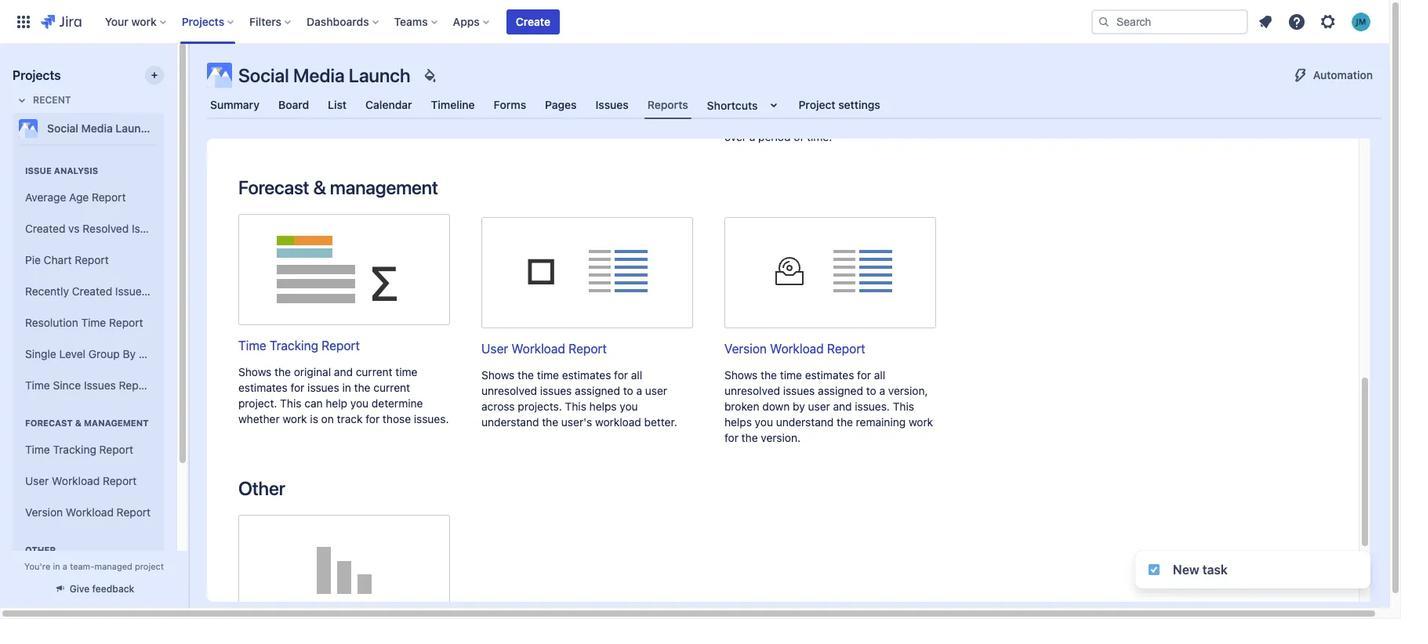 Task type: locate. For each thing, give the bounding box(es) containing it.
settings image
[[1319, 12, 1338, 31]]

shows inside shows the time estimates for all unresolved issues assigned to a user across projects. this helps you understand the user's workload better.
[[482, 368, 515, 382]]

time inside shows the time estimates for all unresolved issues assigned to a user across projects. this helps you understand the user's workload better.
[[537, 368, 559, 382]]

user workload report link
[[482, 217, 693, 358], [19, 466, 158, 497]]

1 vertical spatial track
[[337, 412, 363, 426]]

helps down broken
[[725, 415, 752, 429]]

1 vertical spatial version workload report link
[[19, 497, 158, 529]]

version workload report
[[725, 342, 866, 356], [25, 506, 151, 519]]

1 horizontal spatial help
[[815, 99, 837, 112]]

track down that
[[861, 99, 887, 112]]

0 vertical spatial created
[[25, 222, 65, 235]]

this inside shows the original and current time estimates for issues in the current project. this can help you determine whether work is on track for those issues.
[[280, 397, 302, 410]]

1 horizontal spatial in
[[342, 381, 351, 394]]

estimates up by
[[805, 368, 854, 382]]

time tracking report
[[238, 339, 360, 353], [25, 443, 133, 456]]

track right on
[[337, 412, 363, 426]]

you up created,
[[840, 99, 858, 112]]

and inside for a date field and project/filter, maps the issues against the date that the field was set. this can help you track how many issues were created, updated, etc, over a period of time.
[[804, 67, 822, 81]]

shows inside shows the original and current time estimates for issues in the current project. this can help you determine whether work is on track for those issues.
[[238, 365, 272, 378]]

original
[[294, 365, 331, 378]]

forms link
[[491, 91, 530, 119]]

user right by
[[808, 400, 830, 413]]

banner
[[0, 0, 1390, 44]]

unresolved inside shows the time estimates for all unresolved issues assigned to a user across projects. this helps you understand the user's workload better.
[[482, 384, 537, 397]]

to
[[623, 384, 634, 397], [866, 384, 877, 397]]

version workload report up by
[[725, 342, 866, 356]]

assigned for version workload report
[[818, 384, 864, 397]]

you inside shows the original and current time estimates for issues in the current project. this can help you determine whether work is on track for those issues.
[[350, 397, 369, 410]]

single level group by report
[[25, 347, 173, 360]]

1 vertical spatial projects
[[13, 68, 61, 82]]

1 horizontal spatial forecast
[[238, 176, 309, 198]]

0 horizontal spatial launch
[[116, 122, 154, 135]]

understand
[[482, 415, 539, 429], [776, 415, 834, 429]]

team-
[[70, 562, 94, 572]]

1 horizontal spatial understand
[[776, 415, 834, 429]]

management inside group
[[84, 418, 149, 428]]

time tracking report down time since issues report link
[[25, 443, 133, 456]]

0 horizontal spatial management
[[84, 418, 149, 428]]

all up workload
[[631, 368, 643, 382]]

and right by
[[833, 400, 852, 413]]

1 horizontal spatial created
[[72, 284, 112, 298]]

that
[[863, 83, 883, 96]]

launch up 'calendar'
[[349, 64, 411, 86]]

estimates up user's
[[562, 368, 611, 382]]

help image
[[1288, 12, 1307, 31]]

you inside shows the time estimates for all unresolved issues assigned to a user across projects. this helps you understand the user's workload better.
[[620, 400, 638, 413]]

0 vertical spatial other
[[238, 477, 285, 499]]

workload
[[512, 342, 565, 356], [770, 342, 824, 356], [52, 474, 100, 488], [66, 506, 114, 519]]

version,
[[889, 384, 928, 397]]

0 vertical spatial can
[[794, 99, 812, 112]]

social media launch
[[238, 64, 411, 86], [47, 122, 154, 135]]

0 horizontal spatial &
[[75, 418, 82, 428]]

version workload report link
[[725, 217, 936, 358], [19, 497, 158, 529]]

0 horizontal spatial projects
[[13, 68, 61, 82]]

1 horizontal spatial version workload report link
[[725, 217, 936, 358]]

1 vertical spatial can
[[305, 397, 323, 410]]

work down the version,
[[909, 415, 933, 429]]

time for user
[[537, 368, 559, 382]]

forecast & management
[[238, 176, 438, 198], [25, 418, 149, 428]]

pie chart report
[[25, 253, 109, 266]]

social up the summary
[[238, 64, 289, 86]]

your work button
[[100, 9, 172, 34]]

shows for version
[[725, 368, 758, 382]]

tracking inside group
[[53, 443, 96, 456]]

media up analysis
[[81, 122, 113, 135]]

2 group from the top
[[19, 149, 201, 406]]

0 horizontal spatial forecast
[[25, 418, 73, 428]]

1 vertical spatial time tracking report link
[[19, 435, 158, 466]]

launch left add to starred image
[[116, 122, 154, 135]]

1 vertical spatial created
[[72, 284, 112, 298]]

1 horizontal spatial social media launch
[[238, 64, 411, 86]]

2 all from the left
[[874, 368, 886, 382]]

to inside shows the time estimates for all unresolved issues assigned to a user across projects. this helps you understand the user's workload better.
[[623, 384, 634, 397]]

2 understand from the left
[[776, 415, 834, 429]]

can up were
[[794, 99, 812, 112]]

1 horizontal spatial time
[[537, 368, 559, 382]]

0 vertical spatial tracking
[[270, 339, 318, 353]]

field up against
[[779, 67, 801, 81]]

were
[[790, 114, 814, 128]]

Search field
[[1092, 9, 1249, 34]]

you down down
[[755, 415, 773, 429]]

1 vertical spatial version workload report
[[25, 506, 151, 519]]

estimates inside shows the time estimates for all unresolved issues assigned to a version, broken down by user and issues. this helps you understand the remaining work for the version.
[[805, 368, 854, 382]]

1 horizontal spatial version
[[725, 342, 767, 356]]

tab list
[[198, 91, 1392, 119]]

version workload report up team-
[[25, 506, 151, 519]]

for up workload
[[614, 368, 628, 382]]

1 horizontal spatial launch
[[349, 64, 411, 86]]

against
[[779, 83, 816, 96]]

0 horizontal spatial user
[[645, 384, 668, 397]]

track inside for a date field and project/filter, maps the issues against the date that the field was set. this can help you track how many issues were created, updated, etc, over a period of time.
[[861, 99, 887, 112]]

1 horizontal spatial assigned
[[818, 384, 864, 397]]

social media launch up list
[[238, 64, 411, 86]]

0 horizontal spatial user workload report link
[[19, 466, 158, 497]]

issues. right those
[[414, 412, 449, 426]]

recently created issues report link
[[19, 276, 184, 307]]

other down whether
[[238, 477, 285, 499]]

pages link
[[542, 91, 580, 119]]

project settings
[[799, 98, 881, 111]]

report
[[92, 190, 126, 204], [167, 222, 201, 235], [75, 253, 109, 266], [150, 284, 184, 298], [109, 316, 143, 329], [322, 339, 360, 353], [569, 342, 607, 356], [827, 342, 866, 356], [139, 347, 173, 360], [119, 379, 153, 392], [99, 443, 133, 456], [103, 474, 137, 488], [117, 506, 151, 519]]

time
[[81, 316, 106, 329], [238, 339, 266, 353], [25, 379, 50, 392], [25, 443, 50, 456]]

0 horizontal spatial helps
[[590, 400, 617, 413]]

notifications image
[[1256, 12, 1275, 31]]

many
[[725, 114, 752, 128]]

date down project/filter,
[[838, 83, 860, 96]]

0 vertical spatial management
[[330, 176, 438, 198]]

1 horizontal spatial user workload report
[[482, 342, 607, 356]]

2 to from the left
[[866, 384, 877, 397]]

0 horizontal spatial version workload report
[[25, 506, 151, 519]]

launch
[[349, 64, 411, 86], [116, 122, 154, 135]]

and up against
[[804, 67, 822, 81]]

average age report link
[[19, 182, 158, 213]]

the
[[725, 83, 741, 96], [819, 83, 835, 96], [886, 83, 903, 96], [275, 365, 291, 378], [518, 368, 534, 382], [761, 368, 777, 382], [354, 381, 371, 394], [542, 415, 559, 429], [837, 415, 853, 429], [742, 431, 758, 444]]

1 horizontal spatial other
[[238, 477, 285, 499]]

issues up set.
[[744, 83, 776, 96]]

primary element
[[9, 0, 1092, 44]]

user up the better.
[[645, 384, 668, 397]]

0 vertical spatial media
[[293, 64, 345, 86]]

1 assigned from the left
[[575, 384, 620, 397]]

0 vertical spatial version workload report link
[[725, 217, 936, 358]]

issues
[[596, 98, 629, 111], [132, 222, 164, 235], [115, 284, 147, 298], [84, 379, 116, 392]]

1 horizontal spatial unresolved
[[725, 384, 780, 397]]

group
[[19, 144, 201, 602], [19, 149, 201, 406], [19, 402, 158, 533]]

shows up project.
[[238, 365, 272, 378]]

estimates
[[562, 368, 611, 382], [805, 368, 854, 382], [238, 381, 288, 394]]

social
[[238, 64, 289, 86], [47, 122, 78, 135]]

search image
[[1098, 15, 1111, 28]]

2 horizontal spatial time
[[780, 368, 802, 382]]

2 assigned from the left
[[818, 384, 864, 397]]

user's
[[562, 415, 592, 429]]

a up workload
[[636, 384, 642, 397]]

0 horizontal spatial other
[[25, 545, 56, 555]]

reports
[[648, 98, 688, 111]]

1 understand from the left
[[482, 415, 539, 429]]

helps
[[590, 400, 617, 413], [725, 415, 752, 429]]

1 vertical spatial current
[[374, 381, 410, 394]]

1 vertical spatial launch
[[116, 122, 154, 135]]

media up list
[[293, 64, 345, 86]]

estimates for version workload report
[[805, 368, 854, 382]]

0 horizontal spatial forecast & management
[[25, 418, 149, 428]]

issues down original
[[308, 381, 339, 394]]

0 horizontal spatial work
[[131, 15, 157, 28]]

projects.
[[518, 400, 562, 413]]

user inside shows the time estimates for all unresolved issues assigned to a user across projects. this helps you understand the user's workload better.
[[645, 384, 668, 397]]

social down recent
[[47, 122, 78, 135]]

created left vs
[[25, 222, 65, 235]]

0 horizontal spatial track
[[337, 412, 363, 426]]

task icon image
[[1148, 564, 1161, 576]]

1 vertical spatial other
[[25, 545, 56, 555]]

can up is
[[305, 397, 323, 410]]

since
[[53, 379, 81, 392]]

a left the version,
[[880, 384, 886, 397]]

this down the version,
[[893, 400, 915, 413]]

date right for
[[753, 67, 776, 81]]

0 horizontal spatial date
[[753, 67, 776, 81]]

1 vertical spatial help
[[326, 397, 348, 410]]

social media launch up analysis
[[47, 122, 154, 135]]

0 vertical spatial projects
[[182, 15, 224, 28]]

this right set.
[[769, 99, 791, 112]]

0 horizontal spatial to
[[623, 384, 634, 397]]

version up you're at the bottom left of page
[[25, 506, 63, 519]]

banner containing your work
[[0, 0, 1390, 44]]

other up you're at the bottom left of page
[[25, 545, 56, 555]]

created vs resolved issues report
[[25, 222, 201, 235]]

time since issues report link
[[19, 370, 158, 402]]

updated,
[[862, 114, 907, 128]]

2 horizontal spatial and
[[833, 400, 852, 413]]

help inside for a date field and project/filter, maps the issues against the date that the field was set. this can help you track how many issues were created, updated, etc, over a period of time.
[[815, 99, 837, 112]]

1 horizontal spatial forecast & management
[[238, 176, 438, 198]]

1 vertical spatial social media launch
[[47, 122, 154, 135]]

better.
[[644, 415, 678, 429]]

version inside group
[[25, 506, 63, 519]]

is
[[310, 412, 318, 426]]

time.
[[807, 130, 832, 143]]

analysis
[[54, 165, 98, 176]]

assigned up workload
[[575, 384, 620, 397]]

task
[[1203, 563, 1228, 577]]

tracking down since
[[53, 443, 96, 456]]

to up workload
[[623, 384, 634, 397]]

0 horizontal spatial estimates
[[238, 381, 288, 394]]

issues
[[744, 83, 776, 96], [755, 114, 787, 128], [308, 381, 339, 394], [540, 384, 572, 397], [783, 384, 815, 397]]

0 vertical spatial forecast
[[238, 176, 309, 198]]

issues up by
[[783, 384, 815, 397]]

1 vertical spatial and
[[334, 365, 353, 378]]

time tracking report link
[[238, 214, 450, 355], [19, 435, 158, 466]]

1 horizontal spatial work
[[283, 412, 307, 426]]

unresolved up broken
[[725, 384, 780, 397]]

time up projects.
[[537, 368, 559, 382]]

issues right pages
[[596, 98, 629, 111]]

all inside shows the time estimates for all unresolved issues assigned to a user across projects. this helps you understand the user's workload better.
[[631, 368, 643, 382]]

1 horizontal spatial date
[[838, 83, 860, 96]]

field
[[779, 67, 801, 81], [906, 83, 928, 96]]

time tracking report link inside group
[[19, 435, 158, 466]]

all for version workload report
[[874, 368, 886, 382]]

issues inside shows the original and current time estimates for issues in the current project. this can help you determine whether work is on track for those issues.
[[308, 381, 339, 394]]

0 horizontal spatial user workload report
[[25, 474, 137, 488]]

field down maps
[[906, 83, 928, 96]]

appswitcher icon image
[[14, 12, 33, 31]]

on
[[321, 412, 334, 426]]

issues right resolved
[[132, 222, 164, 235]]

0 vertical spatial and
[[804, 67, 822, 81]]

this up user's
[[565, 400, 587, 413]]

2 horizontal spatial shows
[[725, 368, 758, 382]]

time inside shows the time estimates for all unresolved issues assigned to a version, broken down by user and issues. this helps you understand the remaining work for the version.
[[780, 368, 802, 382]]

helps inside shows the time estimates for all unresolved issues assigned to a user across projects. this helps you understand the user's workload better.
[[590, 400, 617, 413]]

0 horizontal spatial version
[[25, 506, 63, 519]]

this inside shows the time estimates for all unresolved issues assigned to a user across projects. this helps you understand the user's workload better.
[[565, 400, 587, 413]]

0 vertical spatial track
[[861, 99, 887, 112]]

2 unresolved from the left
[[725, 384, 780, 397]]

jira image
[[41, 12, 81, 31], [41, 12, 81, 31]]

to up remaining
[[866, 384, 877, 397]]

1 horizontal spatial to
[[866, 384, 877, 397]]

your profile and settings image
[[1352, 12, 1371, 31]]

projects up sidebar navigation image
[[182, 15, 224, 28]]

1 vertical spatial tracking
[[53, 443, 96, 456]]

recent
[[33, 94, 71, 106]]

1 unresolved from the left
[[482, 384, 537, 397]]

issues. up remaining
[[855, 400, 890, 413]]

new
[[1173, 563, 1200, 577]]

help up created,
[[815, 99, 837, 112]]

project.
[[238, 397, 277, 410]]

1 horizontal spatial and
[[804, 67, 822, 81]]

and inside shows the original and current time estimates for issues in the current project. this can help you determine whether work is on track for those issues.
[[334, 365, 353, 378]]

created down pie chart report link on the left top of the page
[[72, 284, 112, 298]]

1 horizontal spatial all
[[874, 368, 886, 382]]

version workload report inside group
[[25, 506, 151, 519]]

1 vertical spatial user workload report link
[[19, 466, 158, 497]]

1 horizontal spatial social
[[238, 64, 289, 86]]

all up remaining
[[874, 368, 886, 382]]

help inside shows the original and current time estimates for issues in the current project. this can help you determine whether work is on track for those issues.
[[326, 397, 348, 410]]

unresolved up across
[[482, 384, 537, 397]]

estimates inside shows the time estimates for all unresolved issues assigned to a user across projects. this helps you understand the user's workload better.
[[562, 368, 611, 382]]

0 horizontal spatial all
[[631, 368, 643, 382]]

across
[[482, 400, 515, 413]]

time up determine
[[396, 365, 418, 378]]

1 vertical spatial media
[[81, 122, 113, 135]]

0 vertical spatial in
[[342, 381, 351, 394]]

work
[[131, 15, 157, 28], [283, 412, 307, 426], [909, 415, 933, 429]]

issues up projects.
[[540, 384, 572, 397]]

you inside shows the time estimates for all unresolved issues assigned to a version, broken down by user and issues. this helps you understand the remaining work for the version.
[[755, 415, 773, 429]]

time tracking report up original
[[238, 339, 360, 353]]

shows up broken
[[725, 368, 758, 382]]

resolution time report link
[[19, 307, 158, 339]]

1 vertical spatial forecast
[[25, 418, 73, 428]]

2 horizontal spatial work
[[909, 415, 933, 429]]

remaining
[[856, 415, 906, 429]]

for a date field and project/filter, maps the issues against the date that the field was set. this can help you track how many issues were created, updated, etc, over a period of time.
[[725, 67, 929, 143]]

issues link
[[593, 91, 632, 119]]

average
[[25, 190, 66, 204]]

1 horizontal spatial user
[[808, 400, 830, 413]]

track
[[861, 99, 887, 112], [337, 412, 363, 426]]

your
[[105, 15, 128, 28]]

0 horizontal spatial assigned
[[575, 384, 620, 397]]

time up by
[[780, 368, 802, 382]]

date
[[753, 67, 776, 81], [838, 83, 860, 96]]

to for version workload report
[[866, 384, 877, 397]]

1 to from the left
[[623, 384, 634, 397]]

unresolved for user
[[482, 384, 537, 397]]

and right original
[[334, 365, 353, 378]]

user workload report
[[482, 342, 607, 356], [25, 474, 137, 488]]

2 vertical spatial and
[[833, 400, 852, 413]]

0 horizontal spatial shows
[[238, 365, 272, 378]]

understand down by
[[776, 415, 834, 429]]

3 group from the top
[[19, 402, 158, 533]]

1 all from the left
[[631, 368, 643, 382]]

this
[[769, 99, 791, 112], [280, 397, 302, 410], [565, 400, 587, 413], [893, 400, 915, 413]]

work right your
[[131, 15, 157, 28]]

1 horizontal spatial helps
[[725, 415, 752, 429]]

0 vertical spatial launch
[[349, 64, 411, 86]]

0 vertical spatial social media launch
[[238, 64, 411, 86]]

0 horizontal spatial can
[[305, 397, 323, 410]]

projects up recent
[[13, 68, 61, 82]]

shortcuts button
[[704, 91, 786, 119]]

all inside shows the time estimates for all unresolved issues assigned to a version, broken down by user and issues. this helps you understand the remaining work for the version.
[[874, 368, 886, 382]]

1 vertical spatial helps
[[725, 415, 752, 429]]

0 vertical spatial field
[[779, 67, 801, 81]]

you up workload
[[620, 400, 638, 413]]

create project image
[[148, 69, 161, 82]]

you're in a team-managed project
[[24, 562, 164, 572]]

estimates up project.
[[238, 381, 288, 394]]

work left is
[[283, 412, 307, 426]]

tracking
[[270, 339, 318, 353], [53, 443, 96, 456]]

assigned inside shows the time estimates for all unresolved issues assigned to a version, broken down by user and issues. this helps you understand the remaining work for the version.
[[818, 384, 864, 397]]

assigned up remaining
[[818, 384, 864, 397]]

helps up workload
[[590, 400, 617, 413]]

assigned inside shows the time estimates for all unresolved issues assigned to a user across projects. this helps you understand the user's workload better.
[[575, 384, 620, 397]]

to inside shows the time estimates for all unresolved issues assigned to a version, broken down by user and issues. this helps you understand the remaining work for the version.
[[866, 384, 877, 397]]

tab list containing reports
[[198, 91, 1392, 119]]

1 vertical spatial user
[[808, 400, 830, 413]]

0 horizontal spatial tracking
[[53, 443, 96, 456]]

version up broken
[[725, 342, 767, 356]]

understand inside shows the time estimates for all unresolved issues assigned to a user across projects. this helps you understand the user's workload better.
[[482, 415, 539, 429]]

this right project.
[[280, 397, 302, 410]]

understand down across
[[482, 415, 539, 429]]

unresolved inside shows the time estimates for all unresolved issues assigned to a version, broken down by user and issues. this helps you understand the remaining work for the version.
[[725, 384, 780, 397]]

and
[[804, 67, 822, 81], [334, 365, 353, 378], [833, 400, 852, 413]]

shows up across
[[482, 368, 515, 382]]

0 vertical spatial &
[[313, 176, 326, 198]]

unresolved
[[482, 384, 537, 397], [725, 384, 780, 397]]

help up on
[[326, 397, 348, 410]]

0 vertical spatial social
[[238, 64, 289, 86]]

tracking up original
[[270, 339, 318, 353]]

issues inside shows the time estimates for all unresolved issues assigned to a version, broken down by user and issues. this helps you understand the remaining work for the version.
[[783, 384, 815, 397]]

you left determine
[[350, 397, 369, 410]]

shows inside shows the time estimates for all unresolved issues assigned to a version, broken down by user and issues. this helps you understand the remaining work for the version.
[[725, 368, 758, 382]]

a left team-
[[63, 562, 67, 572]]



Task type: vqa. For each thing, say whether or not it's contained in the screenshot.
the time within Shows the time estimates for all unresolved issues assigned to a version, broken down by user and issues. This helps you understand the remaining work for the version.
yes



Task type: describe. For each thing, give the bounding box(es) containing it.
average age report
[[25, 190, 126, 204]]

0 horizontal spatial version workload report link
[[19, 497, 158, 529]]

board link
[[275, 91, 312, 119]]

was
[[725, 99, 745, 112]]

resolved
[[83, 222, 129, 235]]

a inside shows the time estimates for all unresolved issues assigned to a user across projects. this helps you understand the user's workload better.
[[636, 384, 642, 397]]

automation
[[1314, 68, 1373, 82]]

single
[[25, 347, 56, 360]]

can inside shows the original and current time estimates for issues in the current project. this can help you determine whether work is on track for those issues.
[[305, 397, 323, 410]]

all for user workload report
[[631, 368, 643, 382]]

a inside shows the time estimates for all unresolved issues assigned to a version, broken down by user and issues. this helps you understand the remaining work for the version.
[[880, 384, 886, 397]]

assigned for user workload report
[[575, 384, 620, 397]]

dashboards
[[307, 15, 369, 28]]

to for user workload report
[[623, 384, 634, 397]]

1 horizontal spatial time tracking report link
[[238, 214, 450, 355]]

0 horizontal spatial in
[[53, 562, 60, 572]]

issues down pie chart report link on the left top of the page
[[115, 284, 147, 298]]

1 vertical spatial user workload report
[[25, 474, 137, 488]]

1 horizontal spatial tracking
[[270, 339, 318, 353]]

estimates for user workload report
[[562, 368, 611, 382]]

of
[[794, 130, 804, 143]]

projects inside popup button
[[182, 15, 224, 28]]

0 horizontal spatial social
[[47, 122, 78, 135]]

report inside 'link'
[[92, 190, 126, 204]]

managed
[[94, 562, 132, 572]]

estimates inside shows the original and current time estimates for issues in the current project. this can help you determine whether work is on track for those issues.
[[238, 381, 288, 394]]

you're
[[24, 562, 50, 572]]

automation image
[[1292, 66, 1310, 85]]

work inside shows the original and current time estimates for issues in the current project. this can help you determine whether work is on track for those issues.
[[283, 412, 307, 426]]

issues inside tab list
[[596, 98, 629, 111]]

0 vertical spatial forecast & management
[[238, 176, 438, 198]]

0 vertical spatial time tracking report
[[238, 339, 360, 353]]

project
[[799, 98, 836, 111]]

1 horizontal spatial media
[[293, 64, 345, 86]]

period
[[759, 130, 791, 143]]

chart
[[44, 253, 72, 266]]

pie chart report link
[[19, 245, 158, 276]]

board
[[278, 98, 309, 111]]

collapse recent projects image
[[13, 91, 31, 110]]

forecast inside group
[[25, 418, 73, 428]]

for inside shows the time estimates for all unresolved issues assigned to a user across projects. this helps you understand the user's workload better.
[[614, 368, 628, 382]]

new task button
[[1136, 551, 1371, 589]]

dashboards button
[[302, 9, 385, 34]]

track inside shows the original and current time estimates for issues in the current project. this can help you determine whether work is on track for those issues.
[[337, 412, 363, 426]]

for up remaining
[[857, 368, 871, 382]]

group
[[89, 347, 120, 360]]

filters button
[[245, 9, 297, 34]]

create button
[[507, 9, 560, 34]]

etc,
[[910, 114, 929, 128]]

timeline link
[[428, 91, 478, 119]]

and inside shows the time estimates for all unresolved issues assigned to a version, broken down by user and issues. this helps you understand the remaining work for the version.
[[833, 400, 852, 413]]

shortcuts
[[707, 98, 758, 112]]

version.
[[761, 431, 801, 444]]

whether
[[238, 412, 280, 426]]

settings
[[839, 98, 881, 111]]

0 horizontal spatial field
[[779, 67, 801, 81]]

determine
[[372, 397, 423, 410]]

list
[[328, 98, 347, 111]]

maps
[[893, 67, 920, 81]]

summary
[[210, 98, 260, 111]]

time for version
[[780, 368, 802, 382]]

unresolved for version
[[725, 384, 780, 397]]

add to starred image
[[159, 119, 178, 138]]

issues inside shows the time estimates for all unresolved issues assigned to a user across projects. this helps you understand the user's workload better.
[[540, 384, 572, 397]]

filters
[[250, 15, 282, 28]]

project
[[135, 562, 164, 572]]

work inside shows the time estimates for all unresolved issues assigned to a version, broken down by user and issues. this helps you understand the remaining work for the version.
[[909, 415, 933, 429]]

issues up period
[[755, 114, 787, 128]]

issues down "single level group by report" "link"
[[84, 379, 116, 392]]

pages
[[545, 98, 577, 111]]

1 horizontal spatial field
[[906, 83, 928, 96]]

calendar
[[366, 98, 412, 111]]

shows for time
[[238, 365, 272, 378]]

summary link
[[207, 91, 263, 119]]

those
[[383, 412, 411, 426]]

a right for
[[744, 67, 750, 81]]

set background color image
[[420, 66, 439, 85]]

created,
[[817, 114, 859, 128]]

new task
[[1173, 563, 1228, 577]]

1 horizontal spatial &
[[313, 176, 326, 198]]

resolution time report
[[25, 316, 143, 329]]

shows the original and current time estimates for issues in the current project. this can help you determine whether work is on track for those issues.
[[238, 365, 449, 426]]

automation button
[[1282, 63, 1383, 88]]

helps inside shows the time estimates for all unresolved issues assigned to a version, broken down by user and issues. this helps you understand the remaining work for the version.
[[725, 415, 752, 429]]

down
[[763, 400, 790, 413]]

vs
[[68, 222, 80, 235]]

0 horizontal spatial created
[[25, 222, 65, 235]]

recently created issues report
[[25, 284, 184, 298]]

shows for user
[[482, 368, 515, 382]]

teams button
[[390, 9, 444, 34]]

0 vertical spatial version workload report
[[725, 342, 866, 356]]

this inside for a date field and project/filter, maps the issues against the date that the field was set. this can help you track how many issues were created, updated, etc, over a period of time.
[[769, 99, 791, 112]]

for left those
[[366, 412, 380, 426]]

report inside "link"
[[139, 347, 173, 360]]

this inside shows the time estimates for all unresolved issues assigned to a version, broken down by user and issues. this helps you understand the remaining work for the version.
[[893, 400, 915, 413]]

can inside for a date field and project/filter, maps the issues against the date that the field was set. this can help you track how many issues were created, updated, etc, over a period of time.
[[794, 99, 812, 112]]

0 vertical spatial version
[[725, 342, 767, 356]]

you inside for a date field and project/filter, maps the issues against the date that the field was set. this can help you track how many issues were created, updated, etc, over a period of time.
[[840, 99, 858, 112]]

apps
[[453, 15, 480, 28]]

projects button
[[177, 9, 240, 34]]

for down original
[[291, 381, 305, 394]]

give feedback
[[70, 584, 134, 595]]

by
[[793, 400, 805, 413]]

user inside group
[[25, 474, 49, 488]]

0 vertical spatial user
[[482, 342, 508, 356]]

social media launch inside social media launch link
[[47, 122, 154, 135]]

sidebar navigation image
[[171, 63, 205, 94]]

0 vertical spatial user workload report link
[[482, 217, 693, 358]]

pie
[[25, 253, 41, 266]]

broken
[[725, 400, 760, 413]]

a right over
[[750, 130, 756, 143]]

for down broken
[[725, 431, 739, 444]]

project/filter,
[[825, 67, 890, 81]]

give feedback button
[[44, 576, 144, 602]]

1 horizontal spatial management
[[330, 176, 438, 198]]

other inside group
[[25, 545, 56, 555]]

work inside dropdown button
[[131, 15, 157, 28]]

forecast & management inside group
[[25, 418, 149, 428]]

0 vertical spatial user workload report
[[482, 342, 607, 356]]

single level group by report link
[[19, 339, 173, 370]]

recently
[[25, 284, 69, 298]]

issues. inside shows the original and current time estimates for issues in the current project. this can help you determine whether work is on track for those issues.
[[414, 412, 449, 426]]

resolution
[[25, 316, 78, 329]]

user inside shows the time estimates for all unresolved issues assigned to a version, broken down by user and issues. this helps you understand the remaining work for the version.
[[808, 400, 830, 413]]

in inside shows the original and current time estimates for issues in the current project. this can help you determine whether work is on track for those issues.
[[342, 381, 351, 394]]

timeline
[[431, 98, 475, 111]]

time inside shows the original and current time estimates for issues in the current project. this can help you determine whether work is on track for those issues.
[[396, 365, 418, 378]]

understand inside shows the time estimates for all unresolved issues assigned to a version, broken down by user and issues. this helps you understand the remaining work for the version.
[[776, 415, 834, 429]]

1 vertical spatial time tracking report
[[25, 443, 133, 456]]

1 group from the top
[[19, 144, 201, 602]]

shows the time estimates for all unresolved issues assigned to a version, broken down by user and issues. this helps you understand the remaining work for the version.
[[725, 368, 933, 444]]

issue
[[25, 165, 52, 176]]

project settings link
[[796, 91, 884, 119]]

age
[[69, 190, 89, 204]]

give
[[70, 584, 90, 595]]

your work
[[105, 15, 157, 28]]

how
[[890, 99, 910, 112]]

group containing time tracking report
[[19, 402, 158, 533]]

social media launch link
[[13, 113, 158, 144]]

0 vertical spatial date
[[753, 67, 776, 81]]

issues. inside shows the time estimates for all unresolved issues assigned to a version, broken down by user and issues. this helps you understand the remaining work for the version.
[[855, 400, 890, 413]]

forms
[[494, 98, 526, 111]]

for
[[725, 67, 741, 81]]

1 vertical spatial date
[[838, 83, 860, 96]]

issue analysis
[[25, 165, 98, 176]]

0 vertical spatial current
[[356, 365, 393, 378]]

feedback
[[92, 584, 134, 595]]



